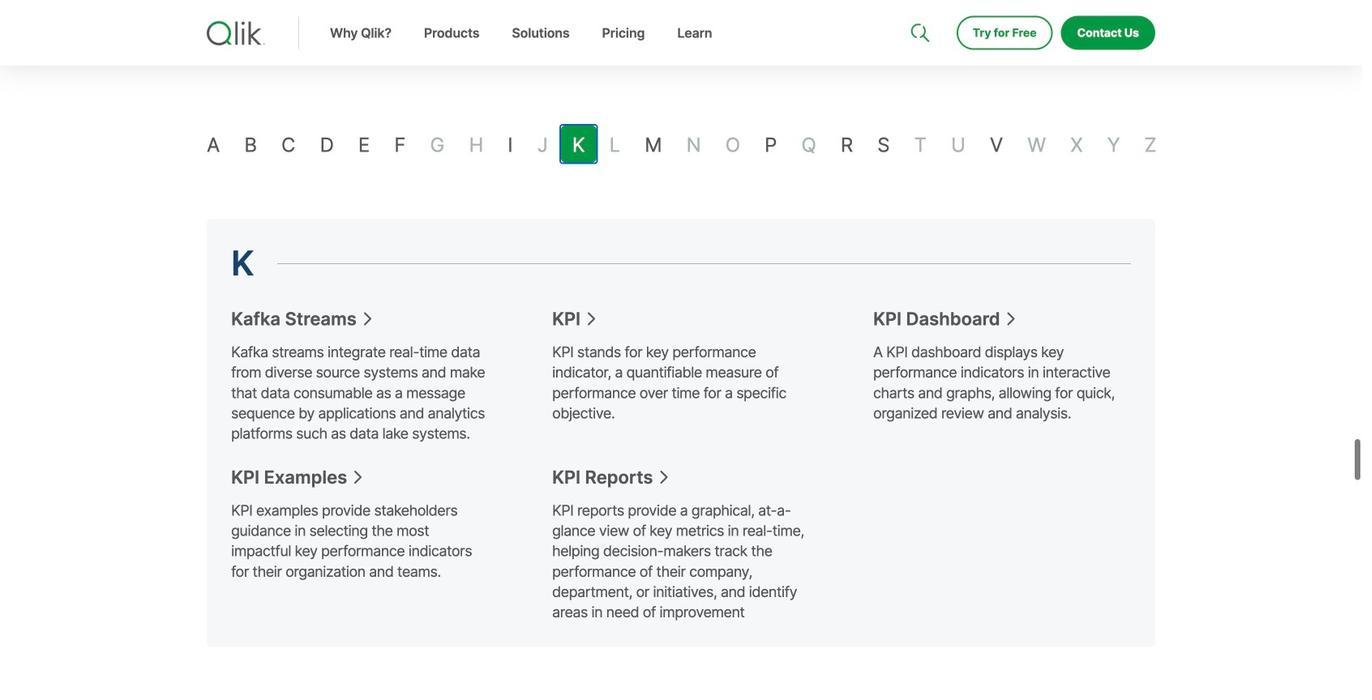 Task type: describe. For each thing, give the bounding box(es) containing it.
login image
[[1104, 0, 1117, 13]]

support image
[[913, 0, 925, 13]]

qlik image
[[207, 21, 265, 45]]



Task type: vqa. For each thing, say whether or not it's contained in the screenshot.
Login icon
yes



